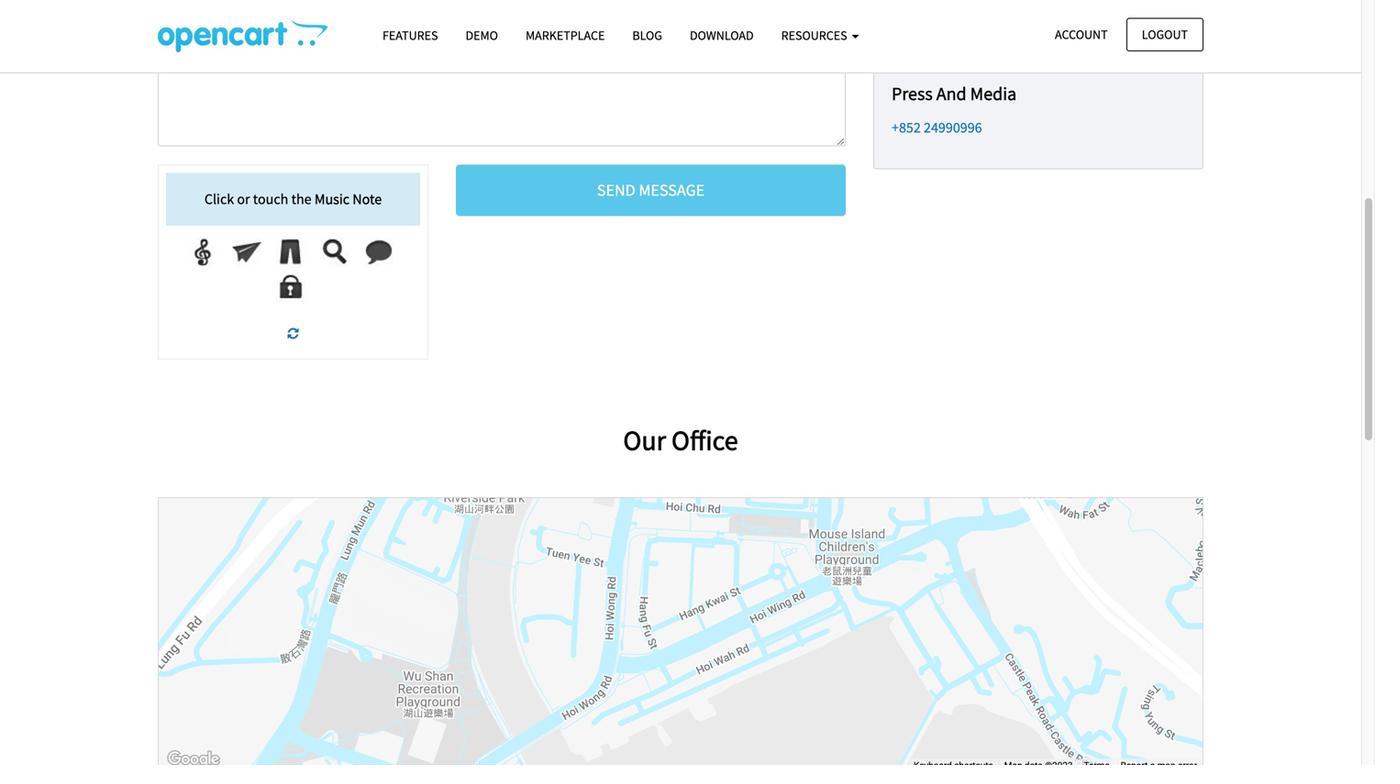 Task type: vqa. For each thing, say whether or not it's contained in the screenshot.
the +852 24990996
yes



Task type: locate. For each thing, give the bounding box(es) containing it.
our office
[[623, 423, 738, 457]]

download
[[690, 27, 754, 44]]

send
[[597, 180, 636, 201]]

marketplace link
[[512, 19, 619, 51]]

and
[[937, 82, 967, 105]]

media
[[970, 82, 1017, 105]]

logout
[[1142, 26, 1188, 43]]

press
[[892, 82, 933, 105]]

blog link
[[619, 19, 676, 51]]

features
[[383, 27, 438, 44]]

demo
[[466, 27, 498, 44]]

resources link
[[768, 19, 873, 51]]

account
[[1055, 26, 1108, 43]]

click
[[204, 190, 234, 208]]

logout link
[[1127, 18, 1204, 51]]

blog
[[632, 27, 662, 44]]

google image
[[163, 748, 224, 765]]

+852
[[892, 118, 921, 137]]

press and media
[[892, 82, 1017, 105]]

24990996
[[924, 118, 982, 137]]



Task type: describe. For each thing, give the bounding box(es) containing it.
send message button
[[456, 165, 846, 216]]

opencart - advertising image
[[158, 19, 328, 52]]

music
[[315, 190, 350, 208]]

+852 24990996 link
[[892, 118, 982, 137]]

+852 24990996
[[892, 118, 982, 137]]

click or touch the music note
[[204, 190, 382, 208]]

download link
[[676, 19, 768, 51]]

the
[[291, 190, 312, 208]]

refresh image
[[288, 327, 299, 340]]

our
[[623, 423, 666, 457]]

office
[[672, 423, 738, 457]]

message
[[639, 180, 705, 201]]

features link
[[369, 19, 452, 51]]

send message
[[597, 180, 705, 201]]

touch
[[253, 190, 288, 208]]

account link
[[1040, 18, 1124, 51]]

or
[[237, 190, 250, 208]]

note
[[353, 190, 382, 208]]

map region
[[159, 498, 1203, 765]]

Message text field
[[158, 0, 846, 146]]

marketplace
[[526, 27, 605, 44]]

demo link
[[452, 19, 512, 51]]

resources
[[781, 27, 850, 44]]



